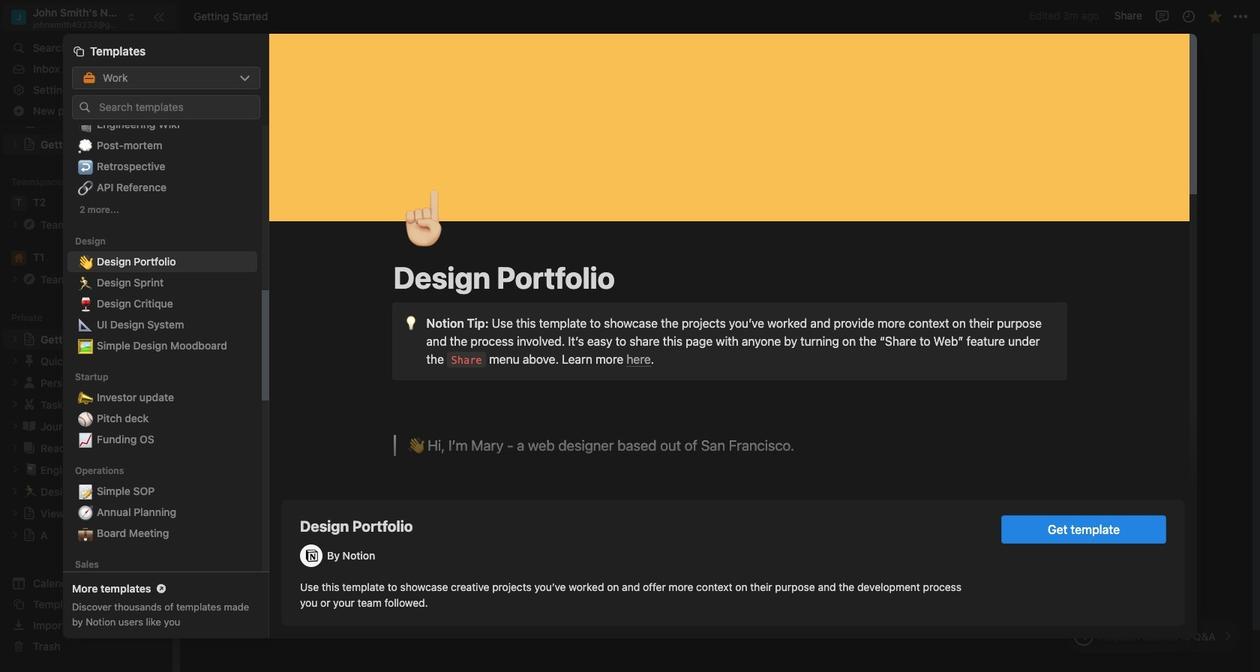 Task type: describe. For each thing, give the bounding box(es) containing it.
new teamspace image
[[149, 177, 160, 187]]

↩️ image
[[78, 157, 93, 177]]

🖼️ image
[[78, 336, 93, 356]]

close sidebar image
[[153, 11, 165, 23]]

🍷 image
[[78, 294, 93, 314]]

📐 image
[[78, 315, 93, 335]]

🔗 image
[[78, 178, 93, 198]]

📣 image
[[78, 388, 93, 408]]

☝🏼 page icon image
[[394, 182, 453, 259]]

🏃 image
[[78, 273, 93, 293]]

favorited image
[[1208, 9, 1223, 24]]

updates image
[[1182, 9, 1197, 24]]



Task type: vqa. For each thing, say whether or not it's contained in the screenshot.
🥑 IMAGE
no



Task type: locate. For each thing, give the bounding box(es) containing it.
💭 image
[[78, 136, 93, 156]]

📓 image
[[78, 115, 93, 135]]

⚾ image
[[78, 409, 93, 429]]

comments image
[[1155, 9, 1170, 24]]

t image
[[11, 196, 26, 211]]

📝 image
[[78, 482, 93, 501]]

☝🏼 image
[[394, 182, 453, 259]]

👋 image
[[78, 252, 93, 272]]

💼 image
[[78, 524, 93, 544]]

Search templates text field
[[99, 102, 253, 114]]

add a page image
[[149, 313, 160, 323]]

🧭 image
[[78, 503, 93, 522]]

📈 image
[[78, 430, 93, 450]]



